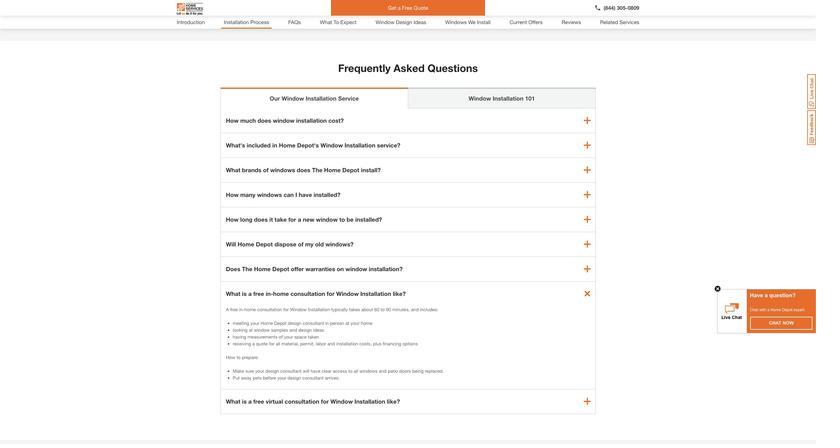 Task type: vqa. For each thing, say whether or not it's contained in the screenshot.
"replaced."
yes



Task type: describe. For each thing, give the bounding box(es) containing it.
ideas
[[414, 19, 426, 25]]

having
[[233, 334, 246, 340]]

and up 'space'
[[289, 327, 297, 333]]

(844) 305-0809
[[604, 5, 640, 11]]

to
[[334, 19, 339, 25]]

quote
[[414, 5, 428, 11]]

frequently
[[338, 62, 391, 74]]

offer
[[291, 265, 304, 273]]

introduction
[[177, 19, 205, 25]]

all inside meeting your home depot design consultant in person at your home looking at window samples and design ideas having measurements of your space taken receiving a quote for all material, permit, labor and installation costs, plus financing options
[[276, 341, 280, 347]]

a right have
[[765, 293, 768, 299]]

0 vertical spatial at
[[346, 321, 349, 326]]

plus
[[373, 341, 382, 347]]

taken
[[308, 334, 319, 340]]

about
[[361, 307, 373, 312]]

long
[[240, 216, 252, 223]]

how much does window installation cost?
[[226, 117, 344, 124]]

1 vertical spatial free
[[230, 307, 238, 312]]

chat now link
[[751, 317, 812, 330]]

service
[[338, 95, 359, 102]]

brands
[[242, 166, 262, 174]]

our
[[270, 95, 280, 102]]

meeting
[[233, 321, 249, 326]]

free for in-
[[253, 290, 264, 297]]

to left 'prepare:'
[[237, 355, 241, 360]]

offers
[[529, 19, 543, 25]]

home left "depot's"
[[279, 142, 296, 149]]

looking
[[233, 327, 248, 333]]

can
[[284, 191, 294, 198]]

design
[[396, 19, 412, 25]]

expect
[[340, 19, 357, 25]]

0 vertical spatial in
[[272, 142, 277, 149]]

patio
[[388, 368, 398, 374]]

your up material, on the bottom left of page
[[284, 334, 293, 340]]

of inside meeting your home depot design consultant in person at your home looking at window samples and design ideas having measurements of your space taken receiving a quote for all material, permit, labor and installation costs, plus financing options
[[279, 334, 283, 340]]

0809
[[628, 5, 640, 11]]

for up the samples
[[283, 307, 289, 312]]

what's
[[226, 142, 245, 149]]

is for what is a free in-home consultation for window installation like?
[[242, 290, 247, 297]]

and inside make sure your design consultant will have clear access to all windows and patio doors being replaced. put away pets before your design consultant arrives.
[[379, 368, 387, 374]]

have a question?
[[750, 293, 796, 299]]

take
[[275, 216, 287, 223]]

your up pets
[[255, 368, 264, 374]]

home inside meeting your home depot design consultant in person at your home looking at window samples and design ideas having measurements of your space taken receiving a quote for all material, permit, labor and installation costs, plus financing options
[[361, 321, 372, 326]]

question?
[[770, 293, 796, 299]]

have
[[750, 293, 763, 299]]

install?
[[361, 166, 381, 174]]

windows inside make sure your design consultant will have clear access to all windows and patio doors being replaced. put away pets before your design consultant arrives.
[[360, 368, 378, 374]]

chat
[[769, 321, 782, 326]]

make
[[233, 368, 244, 374]]

does for it
[[254, 216, 268, 223]]

does
[[226, 265, 240, 273]]

0 horizontal spatial at
[[249, 327, 253, 333]]

person
[[330, 321, 344, 326]]

for up the 'a free in-home consultation for window installation typically takes about 60 to 90 minutes, and includes:'
[[327, 290, 335, 297]]

(844)
[[604, 5, 616, 11]]

asked
[[394, 62, 425, 74]]

a right 'with'
[[768, 308, 770, 313]]

how for how much does window installation cost?
[[226, 117, 239, 124]]

will home depot dispose of my old windows?
[[226, 241, 354, 248]]

included
[[247, 142, 271, 149]]

all inside make sure your design consultant will have clear access to all windows and patio doors being replaced. put away pets before your design consultant arrives.
[[354, 368, 358, 374]]

free for virtual
[[253, 398, 264, 405]]

chat with a home depot expert.
[[750, 308, 806, 313]]

window installation 101
[[469, 95, 535, 102]]

away
[[241, 375, 252, 381]]

get a free quote
[[388, 5, 428, 11]]

how for how long does it take for a new window to be installed?
[[226, 216, 239, 223]]

many
[[240, 191, 256, 198]]

takes
[[349, 307, 360, 312]]

sure
[[245, 368, 254, 374]]

we
[[468, 19, 476, 25]]

frequently asked questions
[[338, 62, 478, 74]]

0 vertical spatial consultation
[[291, 290, 325, 297]]

will
[[226, 241, 236, 248]]

expert.
[[794, 308, 806, 313]]

get
[[388, 5, 396, 11]]

old
[[315, 241, 324, 248]]

window inside meeting your home depot design consultant in person at your home looking at window samples and design ideas having measurements of your space taken receiving a quote for all material, permit, labor and installation costs, plus financing options
[[254, 327, 270, 333]]

our window installation service
[[270, 95, 359, 102]]

60
[[374, 307, 380, 312]]

new
[[303, 216, 314, 223]]

quote
[[256, 341, 268, 347]]

process
[[250, 19, 269, 25]]

receiving
[[233, 341, 251, 347]]

space
[[294, 334, 307, 340]]

depot left dispose
[[256, 241, 273, 248]]

for inside meeting your home depot design consultant in person at your home looking at window samples and design ideas having measurements of your space taken receiving a quote for all material, permit, labor and installation costs, plus financing options
[[269, 341, 275, 347]]

depot left offer
[[272, 265, 289, 273]]

what's included in home depot's window installation service?
[[226, 142, 400, 149]]

costs,
[[359, 341, 372, 347]]

is for what is a free virtual consultation for window installation like?
[[242, 398, 247, 405]]

material,
[[282, 341, 299, 347]]

be
[[347, 216, 354, 223]]

how to prepare:
[[226, 355, 259, 360]]

how for how to prepare:
[[226, 355, 235, 360]]

includes:
[[420, 307, 438, 312]]

home down 'what's included in home depot's window installation service?'
[[324, 166, 341, 174]]

related services
[[600, 19, 639, 25]]

permit,
[[300, 341, 315, 347]]

a
[[226, 307, 229, 312]]

90
[[386, 307, 391, 312]]

a inside meeting your home depot design consultant in person at your home looking at window samples and design ideas having measurements of your space taken receiving a quote for all material, permit, labor and installation costs, plus financing options
[[252, 341, 255, 347]]

1 vertical spatial of
[[298, 241, 304, 248]]

services
[[620, 19, 639, 25]]

arrives.
[[325, 375, 340, 381]]

financing
[[383, 341, 401, 347]]

installation process
[[224, 19, 269, 25]]

what for what to expect
[[320, 19, 332, 25]]

depot left expert. in the right of the page
[[782, 308, 793, 313]]

1 vertical spatial consultation
[[257, 307, 282, 312]]

and right labor
[[327, 341, 335, 347]]

for down arrives.
[[321, 398, 329, 405]]

how many windows can i have installed?
[[226, 191, 341, 198]]

0 vertical spatial windows
[[270, 166, 295, 174]]

does the home depot offer warranties on window installation?
[[226, 265, 403, 273]]

measurements
[[248, 334, 278, 340]]

1 vertical spatial the
[[242, 265, 252, 273]]

consultant inside meeting your home depot design consultant in person at your home looking at window samples and design ideas having measurements of your space taken receiving a quote for all material, permit, labor and installation costs, plus financing options
[[303, 321, 324, 326]]

1 vertical spatial like?
[[387, 398, 400, 405]]

depot's
[[297, 142, 319, 149]]

it
[[269, 216, 273, 223]]

how long does it take for a new window to be installed?
[[226, 216, 382, 223]]

depot left "install?"
[[342, 166, 359, 174]]

0 vertical spatial the
[[312, 166, 323, 174]]



Task type: locate. For each thing, give the bounding box(es) containing it.
depot inside meeting your home depot design consultant in person at your home looking at window samples and design ideas having measurements of your space taken receiving a quote for all material, permit, labor and installation costs, plus financing options
[[274, 321, 287, 326]]

consultation down does the home depot offer warranties on window installation?
[[291, 290, 325, 297]]

1 vertical spatial does
[[297, 166, 310, 174]]

like? up minutes,
[[393, 290, 406, 297]]

how up 'make' on the left bottom of the page
[[226, 355, 235, 360]]

have right the i
[[299, 191, 312, 198]]

typically
[[331, 307, 348, 312]]

consultation up the samples
[[257, 307, 282, 312]]

0 vertical spatial consultant
[[303, 321, 324, 326]]

make sure your design consultant will have clear access to all windows and patio doors being replaced. put away pets before your design consultant arrives.
[[233, 368, 444, 381]]

installation
[[224, 19, 249, 25], [306, 95, 337, 102], [493, 95, 524, 102], [345, 142, 376, 149], [360, 290, 391, 297], [308, 307, 330, 312], [355, 398, 385, 405]]

free
[[402, 5, 412, 11]]

2 vertical spatial of
[[279, 334, 283, 340]]

in-
[[266, 290, 273, 297], [239, 307, 244, 312]]

pets
[[253, 375, 262, 381]]

home
[[273, 290, 289, 297], [244, 307, 256, 312], [361, 321, 372, 326]]

windows
[[445, 19, 467, 25]]

doors
[[399, 368, 411, 374]]

for right take
[[288, 216, 296, 223]]

2 vertical spatial free
[[253, 398, 264, 405]]

consultant left will
[[280, 368, 302, 374]]

being
[[412, 368, 424, 374]]

live chat image
[[807, 74, 816, 109]]

1 vertical spatial consultant
[[280, 368, 302, 374]]

the right the does
[[242, 265, 252, 273]]

in left person
[[325, 321, 329, 326]]

labor
[[316, 341, 326, 347]]

your right before
[[277, 375, 286, 381]]

does left it
[[254, 216, 268, 223]]

what down put
[[226, 398, 240, 405]]

2 how from the top
[[226, 191, 239, 198]]

window right on
[[346, 265, 367, 273]]

installation down our window installation service
[[296, 117, 327, 124]]

2 vertical spatial windows
[[360, 368, 378, 374]]

how
[[226, 117, 239, 124], [226, 191, 239, 198], [226, 216, 239, 223], [226, 355, 235, 360]]

what is a free virtual consultation for window installation like?
[[226, 398, 400, 405]]

at right the looking
[[249, 327, 253, 333]]

cost?
[[328, 117, 344, 124]]

what is a free in-home consultation for window installation like?
[[226, 290, 406, 297]]

1 vertical spatial installation
[[336, 341, 358, 347]]

window design ideas
[[376, 19, 426, 25]]

does for window
[[258, 117, 271, 124]]

1 horizontal spatial of
[[279, 334, 283, 340]]

0 vertical spatial all
[[276, 341, 280, 347]]

now
[[783, 321, 794, 326]]

1 horizontal spatial installation
[[336, 341, 358, 347]]

all left material, on the bottom left of page
[[276, 341, 280, 347]]

the down 'what's included in home depot's window installation service?'
[[312, 166, 323, 174]]

a right get
[[398, 5, 401, 11]]

home up measurements on the bottom left of page
[[261, 321, 273, 326]]

consultant up ideas
[[303, 321, 324, 326]]

0 horizontal spatial of
[[263, 166, 269, 174]]

your down "takes"
[[351, 321, 360, 326]]

install
[[477, 19, 491, 25]]

have right will
[[311, 368, 320, 374]]

dispose
[[275, 241, 296, 248]]

to left be
[[339, 216, 345, 223]]

in right included
[[272, 142, 277, 149]]

on
[[337, 265, 344, 273]]

0 vertical spatial home
[[273, 290, 289, 297]]

in inside meeting your home depot design consultant in person at your home looking at window samples and design ideas having measurements of your space taken receiving a quote for all material, permit, labor and installation costs, plus financing options
[[325, 321, 329, 326]]

1 vertical spatial home
[[244, 307, 256, 312]]

what left to
[[320, 19, 332, 25]]

i
[[295, 191, 297, 198]]

my
[[305, 241, 314, 248]]

a left new
[[298, 216, 301, 223]]

0 vertical spatial have
[[299, 191, 312, 198]]

home right 'with'
[[771, 308, 781, 313]]

put
[[233, 375, 240, 381]]

and right minutes,
[[411, 307, 419, 312]]

windows up how many windows can i have installed? at the left of page
[[270, 166, 295, 174]]

replaced.
[[425, 368, 444, 374]]

of right brands
[[263, 166, 269, 174]]

1 vertical spatial all
[[354, 368, 358, 374]]

does right much
[[258, 117, 271, 124]]

1 horizontal spatial home
[[273, 290, 289, 297]]

home right the does
[[254, 265, 271, 273]]

what to expect
[[320, 19, 357, 25]]

ideas
[[313, 327, 324, 333]]

installed? right the i
[[314, 191, 341, 198]]

chat
[[750, 308, 758, 313]]

with
[[759, 308, 766, 313]]

2 vertical spatial does
[[254, 216, 268, 223]]

a inside button
[[398, 5, 401, 11]]

meeting your home depot design consultant in person at your home looking at window samples and design ideas having measurements of your space taken receiving a quote for all material, permit, labor and installation costs, plus financing options
[[233, 321, 418, 347]]

windows left patio
[[360, 368, 378, 374]]

0 vertical spatial installation
[[296, 117, 327, 124]]

0 vertical spatial like?
[[393, 290, 406, 297]]

home
[[279, 142, 296, 149], [324, 166, 341, 174], [238, 241, 254, 248], [254, 265, 271, 273], [771, 308, 781, 313], [261, 321, 273, 326]]

0 vertical spatial installed?
[[314, 191, 341, 198]]

(844) 305-0809 link
[[595, 4, 640, 12]]

depot
[[342, 166, 359, 174], [256, 241, 273, 248], [272, 265, 289, 273], [782, 308, 793, 313], [274, 321, 287, 326]]

what up a
[[226, 290, 240, 297]]

0 horizontal spatial in
[[272, 142, 277, 149]]

to right access at the bottom
[[348, 368, 353, 374]]

feedback link image
[[807, 110, 816, 145]]

a
[[398, 5, 401, 11], [298, 216, 301, 223], [248, 290, 252, 297], [765, 293, 768, 299], [768, 308, 770, 313], [252, 341, 255, 347], [248, 398, 252, 405]]

1 horizontal spatial in-
[[266, 290, 273, 297]]

have inside make sure your design consultant will have clear access to all windows and patio doors being replaced. put away pets before your design consultant arrives.
[[311, 368, 320, 374]]

1 horizontal spatial all
[[354, 368, 358, 374]]

1 horizontal spatial in
[[325, 321, 329, 326]]

how for how many windows can i have installed?
[[226, 191, 239, 198]]

0 vertical spatial free
[[253, 290, 264, 297]]

of down the samples
[[279, 334, 283, 340]]

what for what is a free in-home consultation for window installation like?
[[226, 290, 240, 297]]

2 horizontal spatial home
[[361, 321, 372, 326]]

free
[[253, 290, 264, 297], [230, 307, 238, 312], [253, 398, 264, 405]]

0 vertical spatial does
[[258, 117, 271, 124]]

installation inside meeting your home depot design consultant in person at your home looking at window samples and design ideas having measurements of your space taken receiving a quote for all material, permit, labor and installation costs, plus financing options
[[336, 341, 358, 347]]

2 vertical spatial consultant
[[302, 375, 324, 381]]

does
[[258, 117, 271, 124], [297, 166, 310, 174], [254, 216, 268, 223]]

is
[[242, 290, 247, 297], [242, 398, 247, 405]]

home inside meeting your home depot design consultant in person at your home looking at window samples and design ideas having measurements of your space taken receiving a quote for all material, permit, labor and installation costs, plus financing options
[[261, 321, 273, 326]]

window down our
[[273, 117, 295, 124]]

get a free quote button
[[331, 0, 485, 16]]

101
[[525, 95, 535, 102]]

windows we install
[[445, 19, 491, 25]]

window
[[376, 19, 395, 25], [282, 95, 304, 102], [469, 95, 491, 102], [321, 142, 343, 149], [336, 290, 359, 297], [290, 307, 307, 312], [330, 398, 353, 405]]

how left long
[[226, 216, 239, 223]]

what left brands
[[226, 166, 240, 174]]

how left much
[[226, 117, 239, 124]]

1 vertical spatial in
[[325, 321, 329, 326]]

reviews
[[562, 19, 581, 25]]

2 vertical spatial home
[[361, 321, 372, 326]]

1 vertical spatial in-
[[239, 307, 244, 312]]

3 how from the top
[[226, 216, 239, 223]]

2 vertical spatial consultation
[[285, 398, 319, 405]]

0 vertical spatial of
[[263, 166, 269, 174]]

will
[[303, 368, 309, 374]]

windows?
[[326, 241, 354, 248]]

for
[[288, 216, 296, 223], [327, 290, 335, 297], [283, 307, 289, 312], [269, 341, 275, 347], [321, 398, 329, 405]]

0 horizontal spatial home
[[244, 307, 256, 312]]

how left many
[[226, 191, 239, 198]]

window right new
[[316, 216, 338, 223]]

installed? right be
[[355, 216, 382, 223]]

at right person
[[346, 321, 349, 326]]

1 horizontal spatial at
[[346, 321, 349, 326]]

2 horizontal spatial of
[[298, 241, 304, 248]]

and left patio
[[379, 368, 387, 374]]

a up meeting
[[248, 290, 252, 297]]

1 vertical spatial is
[[242, 398, 247, 405]]

depot up the samples
[[274, 321, 287, 326]]

a left quote
[[252, 341, 255, 347]]

what for what brands of windows does the home depot install?
[[226, 166, 240, 174]]

current
[[510, 19, 527, 25]]

0 horizontal spatial all
[[276, 341, 280, 347]]

windows left can
[[257, 191, 282, 198]]

of left my
[[298, 241, 304, 248]]

design
[[288, 321, 302, 326], [298, 327, 312, 333], [266, 368, 279, 374], [288, 375, 301, 381]]

do it for you logo image
[[177, 0, 203, 18]]

installation?
[[369, 265, 403, 273]]

your
[[250, 321, 259, 326], [351, 321, 360, 326], [284, 334, 293, 340], [255, 368, 264, 374], [277, 375, 286, 381]]

0 horizontal spatial in-
[[239, 307, 244, 312]]

a down the away
[[248, 398, 252, 405]]

warranties
[[306, 265, 335, 273]]

0 horizontal spatial installation
[[296, 117, 327, 124]]

your right meeting
[[250, 321, 259, 326]]

all right access at the bottom
[[354, 368, 358, 374]]

window install enhanced before after1 desktop image
[[210, 0, 606, 9]]

1 vertical spatial windows
[[257, 191, 282, 198]]

for right quote
[[269, 341, 275, 347]]

1 how from the top
[[226, 117, 239, 124]]

window up measurements on the bottom left of page
[[254, 327, 270, 333]]

and
[[411, 307, 419, 312], [289, 327, 297, 333], [327, 341, 335, 347], [379, 368, 387, 374]]

0 horizontal spatial installed?
[[314, 191, 341, 198]]

consultation right virtual
[[285, 398, 319, 405]]

0 vertical spatial in-
[[266, 290, 273, 297]]

2 is from the top
[[242, 398, 247, 405]]

consultant down will
[[302, 375, 324, 381]]

home right will
[[238, 241, 254, 248]]

0 horizontal spatial the
[[242, 265, 252, 273]]

305-
[[617, 5, 628, 11]]

clear
[[322, 368, 332, 374]]

1 vertical spatial have
[[311, 368, 320, 374]]

0 vertical spatial is
[[242, 290, 247, 297]]

questions
[[428, 62, 478, 74]]

1 vertical spatial at
[[249, 327, 253, 333]]

1 horizontal spatial installed?
[[355, 216, 382, 223]]

what for what is a free virtual consultation for window installation like?
[[226, 398, 240, 405]]

windows
[[270, 166, 295, 174], [257, 191, 282, 198], [360, 368, 378, 374]]

a free in-home consultation for window installation typically takes about 60 to 90 minutes, and includes:
[[226, 307, 438, 312]]

what brands of windows does the home depot install?
[[226, 166, 381, 174]]

1 horizontal spatial the
[[312, 166, 323, 174]]

prepare:
[[242, 355, 259, 360]]

1 is from the top
[[242, 290, 247, 297]]

like?
[[393, 290, 406, 297], [387, 398, 400, 405]]

to left 90
[[381, 307, 385, 312]]

does down "depot's"
[[297, 166, 310, 174]]

to inside make sure your design consultant will have clear access to all windows and patio doors being replaced. put away pets before your design consultant arrives.
[[348, 368, 353, 374]]

1 vertical spatial installed?
[[355, 216, 382, 223]]

at
[[346, 321, 349, 326], [249, 327, 253, 333]]

4 how from the top
[[226, 355, 235, 360]]

access
[[333, 368, 347, 374]]

minutes,
[[392, 307, 410, 312]]

consultant
[[303, 321, 324, 326], [280, 368, 302, 374], [302, 375, 324, 381]]

is up meeting
[[242, 290, 247, 297]]

is down the away
[[242, 398, 247, 405]]

like? down patio
[[387, 398, 400, 405]]

installation left costs,
[[336, 341, 358, 347]]

service?
[[377, 142, 400, 149]]



